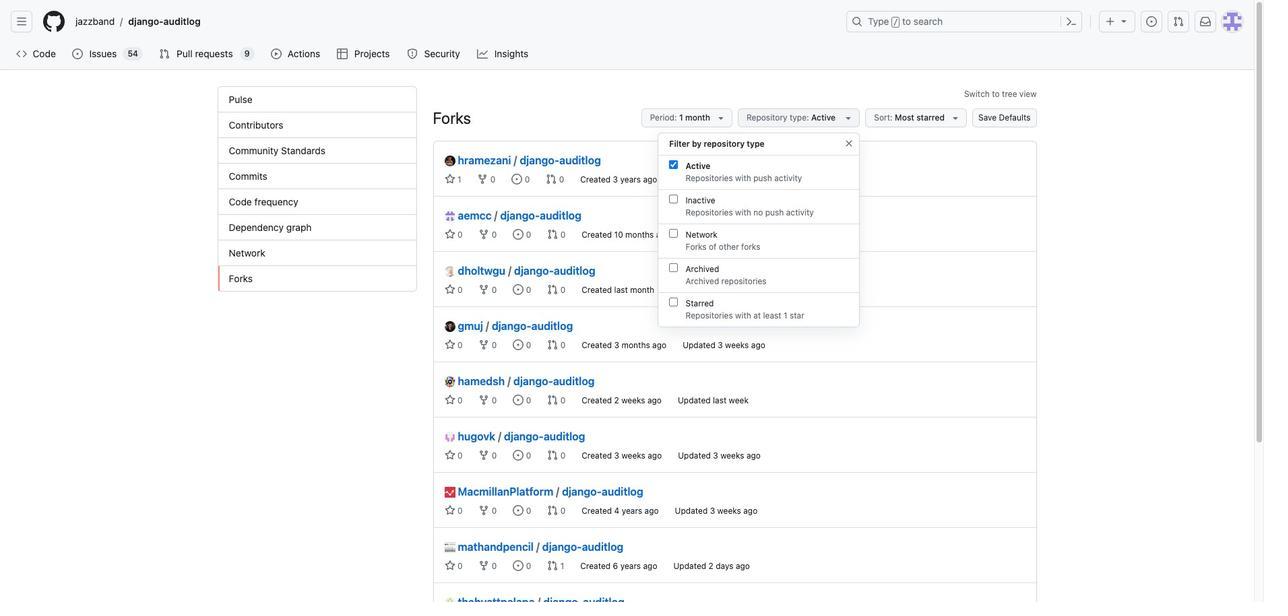 Task type: locate. For each thing, give the bounding box(es) containing it.
code right code icon
[[33, 48, 56, 59]]

weeks
[[729, 230, 753, 240], [725, 340, 749, 350], [622, 396, 645, 406], [622, 451, 646, 461], [721, 451, 744, 461], [717, 506, 741, 516]]

1 vertical spatial activity
[[786, 208, 814, 218]]

5 star image from the top
[[444, 450, 455, 461]]

push up "inactive repositories with no push activity"
[[754, 173, 772, 183]]

updated
[[674, 175, 706, 185], [687, 230, 719, 240], [671, 285, 704, 295], [683, 340, 716, 350], [678, 396, 711, 406], [678, 451, 711, 461], [675, 506, 708, 516], [674, 561, 706, 572]]

git pull request image
[[159, 49, 170, 59], [546, 174, 557, 185], [547, 229, 558, 240], [547, 284, 558, 295], [547, 395, 558, 406], [547, 450, 558, 461], [547, 561, 558, 572]]

active down by
[[686, 161, 711, 171]]

0 horizontal spatial active
[[686, 161, 711, 171]]

repositories inside "inactive repositories with no push activity"
[[686, 208, 733, 218]]

auditlog inside jazzband / django-auditlog
[[164, 16, 201, 27]]

repo forked image down mathandpencil link
[[479, 561, 490, 572]]

network down dependency
[[229, 247, 265, 259]]

projects
[[354, 48, 390, 59]]

last left the week at the right of page
[[713, 396, 727, 406]]

sort: most starred
[[874, 113, 945, 123]]

star
[[790, 311, 805, 321]]

/ right 'mathandpencil'
[[536, 541, 540, 553]]

list containing jazzband
[[70, 11, 838, 32]]

django- right dholtwgu
[[514, 265, 554, 277]]

0 vertical spatial to
[[903, 16, 911, 27]]

2 vertical spatial git pull request image
[[547, 505, 558, 516]]

dependency graph link
[[218, 215, 416, 241]]

issue opened image
[[1146, 16, 1157, 27], [72, 49, 83, 59], [513, 229, 524, 240], [513, 505, 524, 516]]

/ for aemcc
[[494, 210, 498, 222]]

gmuj
[[458, 320, 483, 332]]

1 down @hramezani image
[[455, 175, 461, 185]]

3 star image from the top
[[444, 284, 455, 295]]

months right 10 at the left top of page
[[626, 230, 654, 240]]

month up starred repositories with at least 1 star
[[722, 285, 746, 295]]

years right 6
[[620, 561, 641, 572]]

updated for dholtwgu
[[671, 285, 704, 295]]

with inside starred repositories with at least 1 star
[[735, 311, 751, 321]]

hamedsh link
[[444, 373, 505, 390]]

created for mathandpencil
[[580, 561, 611, 572]]

triangle down image up 'repository'
[[716, 113, 726, 123]]

1 vertical spatial git pull request image
[[547, 340, 558, 350]]

2 for mathandpencil
[[709, 561, 714, 572]]

switch to tree view link
[[964, 89, 1037, 99]]

auditlog for macmillanplatform
[[602, 486, 643, 498]]

created up created 4 years ago
[[582, 451, 612, 461]]

1 vertical spatial days
[[716, 561, 734, 572]]

django-auditlog link for mathandpencil
[[542, 541, 624, 553]]

with inside active repositories with push activity
[[735, 173, 751, 183]]

None checkbox
[[669, 160, 678, 169], [669, 264, 678, 272], [669, 160, 678, 169], [669, 264, 678, 272]]

django- for gmuj
[[492, 320, 532, 332]]

push
[[754, 173, 772, 183], [765, 208, 784, 218]]

/ right type
[[893, 18, 898, 27]]

last up starred
[[706, 285, 719, 295]]

created for aemcc
[[582, 230, 612, 240]]

last down 10 at the left top of page
[[614, 285, 628, 295]]

star image for hamedsh
[[444, 395, 455, 406]]

0 vertical spatial active
[[811, 113, 836, 123]]

1 vertical spatial network
[[229, 247, 265, 259]]

created for macmillanplatform
[[582, 506, 612, 516]]

gmuj link
[[444, 318, 483, 334]]

0 vertical spatial days
[[716, 175, 734, 185]]

star image
[[444, 174, 455, 185], [444, 229, 455, 240], [444, 284, 455, 295], [444, 340, 455, 350], [444, 450, 455, 461], [444, 505, 455, 516]]

sort:
[[874, 113, 893, 123]]

2 star image from the top
[[444, 561, 455, 572]]

1 updated 2 days ago from the top
[[674, 175, 750, 185]]

created up created 10 months ago
[[580, 175, 611, 185]]

2 vertical spatial forks
[[229, 273, 253, 284]]

auditlog for aemcc
[[540, 210, 582, 222]]

ago
[[643, 175, 657, 185], [736, 175, 750, 185], [656, 230, 670, 240], [755, 230, 769, 240], [652, 340, 667, 350], [751, 340, 766, 350], [648, 396, 662, 406], [648, 451, 662, 461], [747, 451, 761, 461], [645, 506, 659, 516], [744, 506, 758, 516], [643, 561, 657, 572], [736, 561, 750, 572]]

1 vertical spatial with
[[735, 208, 751, 218]]

0 link
[[477, 174, 496, 185], [512, 174, 530, 185], [546, 174, 564, 185], [444, 229, 463, 240], [479, 229, 497, 240], [513, 229, 531, 240], [547, 229, 566, 240], [444, 284, 463, 295], [479, 284, 497, 295], [513, 284, 531, 295], [547, 284, 566, 295], [444, 340, 463, 350], [479, 340, 497, 350], [513, 340, 531, 350], [547, 340, 566, 350], [444, 395, 463, 406], [479, 395, 497, 406], [513, 395, 531, 406], [547, 395, 566, 406], [444, 450, 463, 461], [479, 450, 497, 461], [513, 450, 531, 461], [547, 450, 566, 461], [444, 505, 463, 516], [479, 505, 497, 516], [513, 505, 531, 516], [547, 505, 566, 516], [444, 561, 463, 572], [479, 561, 497, 572], [513, 561, 531, 572]]

repo forked image down macmillanplatform "link"
[[479, 505, 490, 516]]

6
[[613, 561, 618, 572]]

issue opened image for gmuj
[[513, 340, 524, 350]]

2 repositories from the top
[[686, 208, 733, 218]]

created
[[580, 175, 611, 185], [582, 230, 612, 240], [582, 285, 612, 295], [582, 340, 612, 350], [582, 396, 612, 406], [582, 451, 612, 461], [582, 506, 612, 516], [580, 561, 611, 572]]

repositories for inactive
[[686, 208, 733, 218]]

/ for macmillanplatform
[[556, 486, 559, 498]]

created left 6
[[580, 561, 611, 572]]

aemcc
[[458, 210, 492, 222]]

1 vertical spatial repositories
[[686, 208, 733, 218]]

1 left star
[[784, 311, 788, 321]]

macmillanplatform link
[[444, 484, 554, 500]]

0 vertical spatial with
[[735, 173, 751, 183]]

pull requests
[[177, 48, 233, 59]]

repositories for active
[[686, 173, 733, 183]]

django- right gmuj
[[492, 320, 532, 332]]

django- up 54 on the left top of the page
[[128, 16, 164, 27]]

2 days from the top
[[716, 561, 734, 572]]

0 vertical spatial code
[[33, 48, 56, 59]]

0 vertical spatial forks
[[433, 109, 471, 127]]

0 horizontal spatial triangle down image
[[716, 113, 726, 123]]

1 horizontal spatial triangle down image
[[843, 113, 854, 123]]

created left the 4
[[582, 506, 612, 516]]

django- up created 4 years ago
[[562, 486, 602, 498]]

/ for hramezani
[[514, 154, 517, 166]]

forks inside network forks of other forks
[[686, 242, 707, 252]]

1 link
[[444, 174, 461, 185], [547, 561, 564, 572]]

54
[[128, 49, 138, 59]]

repo forked image for hramezani
[[477, 174, 488, 185]]

1 vertical spatial updated 3 weeks ago
[[678, 451, 761, 461]]

star image down @macmillanplatform image
[[444, 505, 455, 516]]

1 star image from the top
[[444, 174, 455, 185]]

command palette image
[[1066, 16, 1077, 27]]

years right the 4
[[622, 506, 642, 516]]

2 vertical spatial repositories
[[686, 311, 733, 321]]

3 repositories from the top
[[686, 311, 733, 321]]

month for updated last month
[[722, 285, 746, 295]]

0 horizontal spatial forks
[[229, 273, 253, 284]]

django- for macmillanplatform
[[562, 486, 602, 498]]

least
[[763, 311, 782, 321]]

1 vertical spatial forks
[[686, 242, 707, 252]]

3
[[613, 175, 618, 185], [614, 340, 619, 350], [718, 340, 723, 350], [614, 451, 619, 461], [713, 451, 718, 461], [710, 506, 715, 516]]

1 vertical spatial years
[[622, 506, 642, 516]]

security link
[[402, 44, 467, 64]]

1 vertical spatial code
[[229, 196, 252, 208]]

updated 2 weeks ago
[[687, 230, 769, 240]]

auditlog for hamedsh
[[553, 375, 595, 388]]

0 vertical spatial updated 3 weeks ago
[[683, 340, 766, 350]]

created 2 weeks ago
[[582, 396, 662, 406]]

created down created last month
[[582, 340, 612, 350]]

git pull request image
[[1173, 16, 1184, 27], [547, 340, 558, 350], [547, 505, 558, 516]]

repositories
[[722, 276, 767, 286]]

/ django-auditlog for macmillanplatform
[[556, 486, 643, 498]]

django-auditlog link for aemcc
[[500, 210, 582, 222]]

code
[[33, 48, 56, 59], [229, 196, 252, 208]]

0 vertical spatial 1 link
[[444, 174, 461, 185]]

created 3 weeks ago
[[582, 451, 662, 461]]

0 vertical spatial network
[[686, 230, 718, 240]]

/ right hramezani
[[514, 154, 517, 166]]

@gmuj image
[[444, 321, 455, 332]]

updated for hamedsh
[[678, 396, 711, 406]]

django-auditlog link for macmillanplatform
[[562, 486, 643, 498]]

hugovk
[[458, 431, 495, 443]]

to
[[903, 16, 911, 27], [992, 89, 1000, 99]]

git pull request image for gmuj
[[547, 340, 558, 350]]

1 vertical spatial repo forked image
[[479, 395, 490, 406]]

star image down @hamedsh icon
[[444, 395, 455, 406]]

0 vertical spatial years
[[620, 175, 641, 185]]

network inside network forks of other forks
[[686, 230, 718, 240]]

0 vertical spatial archived
[[686, 264, 719, 274]]

1 vertical spatial to
[[992, 89, 1000, 99]]

active inside active repositories with push activity
[[686, 161, 711, 171]]

with left no
[[735, 208, 751, 218]]

last
[[614, 285, 628, 295], [706, 285, 719, 295], [713, 396, 727, 406]]

created left 10 at the left top of page
[[582, 230, 612, 240]]

2 horizontal spatial month
[[722, 285, 746, 295]]

star image for aemcc
[[444, 229, 455, 240]]

0 vertical spatial repo forked image
[[479, 340, 490, 350]]

forks left "of"
[[686, 242, 707, 252]]

1 link down @hramezani image
[[444, 174, 461, 185]]

triangle down image up close menu image
[[843, 113, 854, 123]]

0 vertical spatial repositories
[[686, 173, 733, 183]]

1
[[679, 113, 683, 123], [455, 175, 461, 185], [784, 311, 788, 321], [558, 561, 564, 572]]

months
[[626, 230, 654, 240], [622, 340, 650, 350]]

updated 3 weeks ago for macmillanplatform
[[675, 506, 758, 516]]

django- right "hamedsh"
[[514, 375, 553, 388]]

star image down @dholtwgu image
[[444, 284, 455, 295]]

/ right macmillanplatform
[[556, 486, 559, 498]]

weeks for aemcc
[[729, 230, 753, 240]]

network up "of"
[[686, 230, 718, 240]]

star image down @aemcc icon
[[444, 229, 455, 240]]

/ right hugovk on the left bottom of page
[[498, 431, 501, 443]]

active right 'type:'
[[811, 113, 836, 123]]

months for gmuj
[[622, 340, 650, 350]]

weeks for hugovk
[[721, 451, 744, 461]]

1 with from the top
[[735, 173, 751, 183]]

inactive
[[686, 195, 716, 206]]

django-auditlog link for hugovk
[[504, 431, 585, 443]]

months up "created 2 weeks ago"
[[622, 340, 650, 350]]

dholtwgu link
[[444, 263, 506, 279]]

repo forked image for hugovk
[[479, 450, 490, 461]]

2 repo forked image from the top
[[479, 395, 490, 406]]

triangle down image
[[1119, 16, 1130, 26], [716, 113, 726, 123], [843, 113, 854, 123]]

repo forked image down "hamedsh"
[[479, 395, 490, 406]]

code down "commits"
[[229, 196, 252, 208]]

/ for hamedsh
[[508, 375, 511, 388]]

star image down @gmuj icon on the bottom
[[444, 340, 455, 350]]

code inside insights element
[[229, 196, 252, 208]]

2 vertical spatial years
[[620, 561, 641, 572]]

0 horizontal spatial network
[[229, 247, 265, 259]]

years up created 10 months ago
[[620, 175, 641, 185]]

contributors
[[229, 119, 283, 131]]

by
[[692, 139, 702, 149]]

issue opened image
[[512, 174, 523, 185], [513, 284, 524, 295], [513, 340, 524, 350], [513, 395, 524, 406], [513, 450, 524, 461], [513, 561, 524, 572]]

/ django-auditlog for hugovk
[[498, 431, 585, 443]]

network inside insights element
[[229, 247, 265, 259]]

star image
[[444, 395, 455, 406], [444, 561, 455, 572]]

4 star image from the top
[[444, 340, 455, 350]]

1 vertical spatial active
[[686, 161, 711, 171]]

network for network forks of other forks
[[686, 230, 718, 240]]

years for macmillanplatform
[[622, 506, 642, 516]]

star image down @hramezani image
[[444, 174, 455, 185]]

1 star image from the top
[[444, 395, 455, 406]]

repo forked image for aemcc
[[479, 229, 490, 240]]

pulse link
[[218, 87, 416, 113]]

insights
[[495, 48, 529, 59]]

community standards
[[229, 145, 326, 156]]

last for hamedsh
[[713, 396, 727, 406]]

starred
[[686, 299, 714, 309]]

month up by
[[685, 113, 710, 123]]

git pull request image for mathandpencil
[[547, 561, 558, 572]]

forks down dependency
[[229, 273, 253, 284]]

repositories inside active repositories with push activity
[[686, 173, 733, 183]]

with up "inactive repositories with no push activity"
[[735, 173, 751, 183]]

0 vertical spatial star image
[[444, 395, 455, 406]]

activity right no
[[786, 208, 814, 218]]

forks
[[433, 109, 471, 127], [686, 242, 707, 252], [229, 273, 253, 284]]

code frequency
[[229, 196, 298, 208]]

triangle down image right plus image
[[1119, 16, 1130, 26]]

push right no
[[765, 208, 784, 218]]

1 horizontal spatial 1 link
[[547, 561, 564, 572]]

@hramezani image
[[444, 156, 455, 166]]

auditlog for mathandpencil
[[582, 541, 624, 553]]

django- for hamedsh
[[514, 375, 553, 388]]

with left at
[[735, 311, 751, 321]]

repo forked image for hamedsh
[[479, 395, 490, 406]]

1 horizontal spatial network
[[686, 230, 718, 240]]

repo forked image down dholtwgu
[[479, 284, 490, 295]]

forks up @hramezani image
[[433, 109, 471, 127]]

updated 2 days ago for hramezani
[[674, 175, 750, 185]]

to left tree
[[992, 89, 1000, 99]]

created last month
[[582, 285, 655, 295]]

10
[[614, 230, 623, 240]]

to left search
[[903, 16, 911, 27]]

macmillanplatform
[[458, 486, 554, 498]]

1 vertical spatial updated 2 days ago
[[674, 561, 750, 572]]

0 horizontal spatial month
[[630, 285, 655, 295]]

repositories
[[686, 173, 733, 183], [686, 208, 733, 218], [686, 311, 733, 321]]

1 horizontal spatial forks
[[433, 109, 471, 127]]

/ for dholtwgu
[[508, 265, 512, 277]]

1 vertical spatial star image
[[444, 561, 455, 572]]

created up the created 3 months ago
[[582, 285, 612, 295]]

0 vertical spatial push
[[754, 173, 772, 183]]

repositories for starred
[[686, 311, 733, 321]]

/ right aemcc
[[494, 210, 498, 222]]

1 repositories from the top
[[686, 173, 733, 183]]

/ inside jazzband / django-auditlog
[[120, 16, 123, 27]]

0 vertical spatial activity
[[775, 173, 802, 183]]

/ inside type / to search
[[893, 18, 898, 27]]

1 horizontal spatial code
[[229, 196, 252, 208]]

updated for mathandpencil
[[674, 561, 706, 572]]

repo forked image
[[479, 340, 490, 350], [479, 395, 490, 406]]

2 vertical spatial with
[[735, 311, 751, 321]]

django-auditlog link
[[123, 11, 206, 32], [520, 154, 601, 166], [500, 210, 582, 222], [514, 265, 596, 277], [492, 320, 573, 332], [514, 375, 595, 388], [504, 431, 585, 443], [562, 486, 643, 498], [542, 541, 624, 553]]

repo forked image down aemcc
[[479, 229, 490, 240]]

created up the created 3 weeks ago
[[582, 396, 612, 406]]

1 repo forked image from the top
[[479, 340, 490, 350]]

save defaults button
[[973, 109, 1037, 127]]

/ for hugovk
[[498, 431, 501, 443]]

1 vertical spatial months
[[622, 340, 650, 350]]

repo forked image down hugovk on the left bottom of page
[[479, 450, 490, 461]]

filter by repository type
[[669, 139, 765, 149]]

network link
[[218, 241, 416, 266]]

code image
[[16, 49, 27, 59]]

repositories inside starred repositories with at least 1 star
[[686, 311, 733, 321]]

repositories down inactive
[[686, 208, 733, 218]]

django- inside jazzband / django-auditlog
[[128, 16, 164, 27]]

with inside "inactive repositories with no push activity"
[[735, 208, 751, 218]]

2 star image from the top
[[444, 229, 455, 240]]

updated for hugovk
[[678, 451, 711, 461]]

2 updated 2 days ago from the top
[[674, 561, 750, 572]]

updated 3 weeks ago
[[683, 340, 766, 350], [678, 451, 761, 461], [675, 506, 758, 516]]

django- right hugovk on the left bottom of page
[[504, 431, 544, 443]]

star image down "@mathandpencil" image
[[444, 561, 455, 572]]

frequency
[[254, 196, 298, 208]]

network
[[686, 230, 718, 240], [229, 247, 265, 259]]

3 with from the top
[[735, 311, 751, 321]]

menu
[[659, 156, 860, 328]]

with for no
[[735, 208, 751, 218]]

star image down @hugovk image
[[444, 450, 455, 461]]

1 horizontal spatial month
[[685, 113, 710, 123]]

1 vertical spatial push
[[765, 208, 784, 218]]

6 star image from the top
[[444, 505, 455, 516]]

django- up created 6 years ago
[[542, 541, 582, 553]]

0 vertical spatial updated 2 days ago
[[674, 175, 750, 185]]

repo forked image for dholtwgu
[[479, 284, 490, 295]]

auditlog
[[164, 16, 201, 27], [560, 154, 601, 166], [540, 210, 582, 222], [554, 265, 596, 277], [532, 320, 573, 332], [553, 375, 595, 388], [544, 431, 585, 443], [602, 486, 643, 498], [582, 541, 624, 553]]

/ right dholtwgu
[[508, 265, 512, 277]]

0 horizontal spatial code
[[33, 48, 56, 59]]

hramezani
[[458, 154, 511, 166]]

1 vertical spatial archived
[[686, 276, 719, 286]]

1 left 6
[[558, 561, 564, 572]]

auditlog for dholtwgu
[[554, 265, 596, 277]]

None checkbox
[[669, 195, 678, 204], [669, 229, 678, 238], [669, 298, 678, 307], [669, 195, 678, 204], [669, 229, 678, 238], [669, 298, 678, 307]]

0 vertical spatial months
[[626, 230, 654, 240]]

jazzband / django-auditlog
[[75, 16, 201, 27]]

repo forked image for mathandpencil
[[479, 561, 490, 572]]

/ django-auditlog for gmuj
[[486, 320, 573, 332]]

git pull request image for aemcc
[[547, 229, 558, 240]]

2 with from the top
[[735, 208, 751, 218]]

month down created 10 months ago
[[630, 285, 655, 295]]

django- right hramezani
[[520, 154, 560, 166]]

list
[[70, 11, 838, 32]]

django- for dholtwgu
[[514, 265, 554, 277]]

archived up starred
[[686, 276, 719, 286]]

repositories up inactive
[[686, 173, 733, 183]]

archived up the updated last month
[[686, 264, 719, 274]]

/ right gmuj
[[486, 320, 489, 332]]

/ right jazzband
[[120, 16, 123, 27]]

updated 3 weeks ago for gmuj
[[683, 340, 766, 350]]

repo forked image down gmuj
[[479, 340, 490, 350]]

repo forked image down hramezani
[[477, 174, 488, 185]]

repositories down starred
[[686, 311, 733, 321]]

1 days from the top
[[716, 175, 734, 185]]

days
[[716, 175, 734, 185], [716, 561, 734, 572]]

repo forked image
[[477, 174, 488, 185], [479, 229, 490, 240], [479, 284, 490, 295], [479, 450, 490, 461], [479, 505, 490, 516], [479, 561, 490, 572]]

no
[[754, 208, 763, 218]]

/ right "hamedsh"
[[508, 375, 511, 388]]

1 link left 6
[[547, 561, 564, 572]]

2 horizontal spatial forks
[[686, 242, 707, 252]]

activity up "inactive repositories with no push activity"
[[775, 173, 802, 183]]

django- right aemcc
[[500, 210, 540, 222]]

active
[[811, 113, 836, 123], [686, 161, 711, 171]]

forks inside insights element
[[229, 273, 253, 284]]

/ for gmuj
[[486, 320, 489, 332]]

2 vertical spatial updated 3 weeks ago
[[675, 506, 758, 516]]

created 3 months ago
[[582, 340, 667, 350]]

months for aemcc
[[626, 230, 654, 240]]



Task type: vqa. For each thing, say whether or not it's contained in the screenshot.


Task type: describe. For each thing, give the bounding box(es) containing it.
homepage image
[[43, 11, 65, 32]]

last for dholtwgu
[[706, 285, 719, 295]]

1 right period:
[[679, 113, 683, 123]]

issues
[[89, 48, 117, 59]]

updated 2 days ago for mathandpencil
[[674, 561, 750, 572]]

view
[[1020, 89, 1037, 99]]

repo forked image for gmuj
[[479, 340, 490, 350]]

other
[[719, 242, 739, 252]]

push inside active repositories with push activity
[[754, 173, 772, 183]]

starred
[[917, 113, 945, 123]]

save
[[979, 113, 997, 123]]

auditlog for hugovk
[[544, 431, 585, 443]]

1 archived from the top
[[686, 264, 719, 274]]

type / to search
[[868, 16, 943, 27]]

/ django-auditlog for hamedsh
[[508, 375, 595, 388]]

/ django-auditlog for mathandpencil
[[536, 541, 624, 553]]

code for code frequency
[[229, 196, 252, 208]]

auditlog for gmuj
[[532, 320, 573, 332]]

switch to tree view
[[964, 89, 1037, 99]]

period:
[[650, 113, 677, 123]]

security
[[424, 48, 460, 59]]

2 horizontal spatial triangle down image
[[1119, 16, 1130, 26]]

dependency graph
[[229, 222, 312, 233]]

pull
[[177, 48, 193, 59]]

graph image
[[477, 49, 488, 59]]

created 10 months ago
[[582, 230, 670, 240]]

type
[[747, 139, 765, 149]]

dholtwgu
[[458, 265, 506, 277]]

star image for gmuj
[[444, 340, 455, 350]]

standards
[[281, 145, 326, 156]]

updated last month
[[671, 285, 746, 295]]

code frequency link
[[218, 189, 416, 215]]

created for dholtwgu
[[582, 285, 612, 295]]

commits
[[229, 171, 267, 182]]

created for gmuj
[[582, 340, 612, 350]]

star image for hramezani
[[444, 174, 455, 185]]

code for code
[[33, 48, 56, 59]]

period: 1 month
[[650, 113, 710, 123]]

hamedsh
[[458, 375, 505, 388]]

issue opened image for hramezani
[[512, 174, 523, 185]]

django-auditlog link for gmuj
[[492, 320, 573, 332]]

type
[[868, 16, 889, 27]]

issue opened image for hugovk
[[513, 450, 524, 461]]

2 for hramezani
[[709, 175, 714, 185]]

search
[[914, 16, 943, 27]]

defaults
[[999, 113, 1031, 123]]

type:
[[790, 113, 809, 123]]

/ django-auditlog for hramezani
[[514, 154, 601, 166]]

triangle down image for repository type: active
[[843, 113, 854, 123]]

9
[[245, 49, 250, 59]]

play image
[[271, 49, 281, 59]]

triangle down image
[[950, 113, 961, 123]]

projects link
[[332, 44, 396, 64]]

@mathandpencil image
[[444, 543, 455, 553]]

inactive repositories with no push activity
[[686, 195, 814, 218]]

weeks for macmillanplatform
[[717, 506, 741, 516]]

/ django-auditlog for aemcc
[[494, 210, 582, 222]]

0 vertical spatial git pull request image
[[1173, 16, 1184, 27]]

years for hramezani
[[620, 175, 641, 185]]

1 horizontal spatial to
[[992, 89, 1000, 99]]

active repositories with push activity
[[686, 161, 802, 183]]

repository type: active
[[747, 113, 838, 123]]

star image for dholtwgu
[[444, 284, 455, 295]]

updated last week
[[678, 396, 749, 406]]

issue opened image for mathandpencil
[[513, 561, 524, 572]]

jazzband
[[75, 16, 115, 27]]

pulse
[[229, 94, 253, 105]]

django- for hramezani
[[520, 154, 560, 166]]

insights link
[[472, 44, 535, 64]]

month for created last month
[[630, 285, 655, 295]]

@dholtwgu image
[[444, 266, 455, 277]]

1 vertical spatial 1 link
[[547, 561, 564, 572]]

hugovk link
[[444, 429, 495, 445]]

forks
[[741, 242, 761, 252]]

aemcc link
[[444, 208, 492, 224]]

django- for hugovk
[[504, 431, 544, 443]]

commits link
[[218, 164, 416, 189]]

git pull request image for hramezani
[[546, 174, 557, 185]]

created for hugovk
[[582, 451, 612, 461]]

shield image
[[407, 49, 418, 59]]

updated for gmuj
[[683, 340, 716, 350]]

/ django-auditlog for dholtwgu
[[508, 265, 596, 277]]

plus image
[[1105, 16, 1116, 27]]

django-auditlog link for dholtwgu
[[514, 265, 596, 277]]

mathandpencil link
[[444, 539, 534, 555]]

activity inside active repositories with push activity
[[775, 173, 802, 183]]

0 horizontal spatial to
[[903, 16, 911, 27]]

created 3 years ago
[[580, 175, 657, 185]]

updated 3 weeks ago for hugovk
[[678, 451, 761, 461]]

insights element
[[217, 86, 417, 292]]

years for mathandpencil
[[620, 561, 641, 572]]

django- for mathandpencil
[[542, 541, 582, 553]]

notifications image
[[1200, 16, 1211, 27]]

week
[[729, 396, 749, 406]]

repository
[[747, 113, 788, 123]]

table image
[[337, 49, 348, 59]]

switch
[[964, 89, 990, 99]]

@aemcc image
[[444, 211, 455, 222]]

4
[[614, 506, 620, 516]]

dependency
[[229, 222, 284, 233]]

with for push
[[735, 173, 751, 183]]

issue opened image for hamedsh
[[513, 395, 524, 406]]

git pull request image for macmillanplatform
[[547, 505, 558, 516]]

menu containing active
[[659, 156, 860, 328]]

of
[[709, 242, 717, 252]]

updated for macmillanplatform
[[675, 506, 708, 516]]

2 archived from the top
[[686, 276, 719, 286]]

git pull request image for hamedsh
[[547, 395, 558, 406]]

at
[[754, 311, 761, 321]]

star image for mathandpencil
[[444, 561, 455, 572]]

activity inside "inactive repositories with no push activity"
[[786, 208, 814, 218]]

filter
[[669, 139, 690, 149]]

contributors link
[[218, 113, 416, 138]]

actions
[[288, 48, 320, 59]]

weeks for gmuj
[[725, 340, 749, 350]]

network forks of other forks
[[686, 230, 761, 252]]

days for mathandpencil
[[716, 561, 734, 572]]

git pull request image for hugovk
[[547, 450, 558, 461]]

save defaults
[[979, 113, 1031, 123]]

code link
[[11, 44, 62, 64]]

most
[[895, 113, 915, 123]]

git pull request image for dholtwgu
[[547, 284, 558, 295]]

push inside "inactive repositories with no push activity"
[[765, 208, 784, 218]]

mathandpencil
[[458, 541, 534, 553]]

repository
[[704, 139, 745, 149]]

updated for hramezani
[[674, 175, 706, 185]]

community standards link
[[218, 138, 416, 164]]

/ for mathandpencil
[[536, 541, 540, 553]]

django-auditlog link for hamedsh
[[514, 375, 595, 388]]

month for period: 1 month
[[685, 113, 710, 123]]

@hugovk image
[[444, 432, 455, 443]]

graph
[[286, 222, 312, 233]]

star image for hugovk
[[444, 450, 455, 461]]

@hamedsh image
[[444, 377, 455, 388]]

@macmillanplatform image
[[444, 487, 455, 498]]

1 horizontal spatial active
[[811, 113, 836, 123]]

created for hamedsh
[[582, 396, 612, 406]]

1 inside starred repositories with at least 1 star
[[784, 311, 788, 321]]

star image for macmillanplatform
[[444, 505, 455, 516]]

close menu image
[[844, 138, 855, 149]]

archived archived repositories
[[686, 264, 767, 286]]

community
[[229, 145, 279, 156]]

forks link
[[218, 266, 416, 291]]

issue opened image for dholtwgu
[[513, 284, 524, 295]]

with for at
[[735, 311, 751, 321]]

hramezani link
[[444, 152, 511, 168]]

updated for aemcc
[[687, 230, 719, 240]]

starred repositories with at least 1 star
[[686, 299, 805, 321]]

created 4 years ago
[[582, 506, 659, 516]]

repo forked image for macmillanplatform
[[479, 505, 490, 516]]

created 6 years ago
[[580, 561, 657, 572]]

network for network
[[229, 247, 265, 259]]

0 horizontal spatial 1 link
[[444, 174, 461, 185]]

created for hramezani
[[580, 175, 611, 185]]

tree
[[1002, 89, 1017, 99]]

jazzband link
[[70, 11, 120, 32]]



